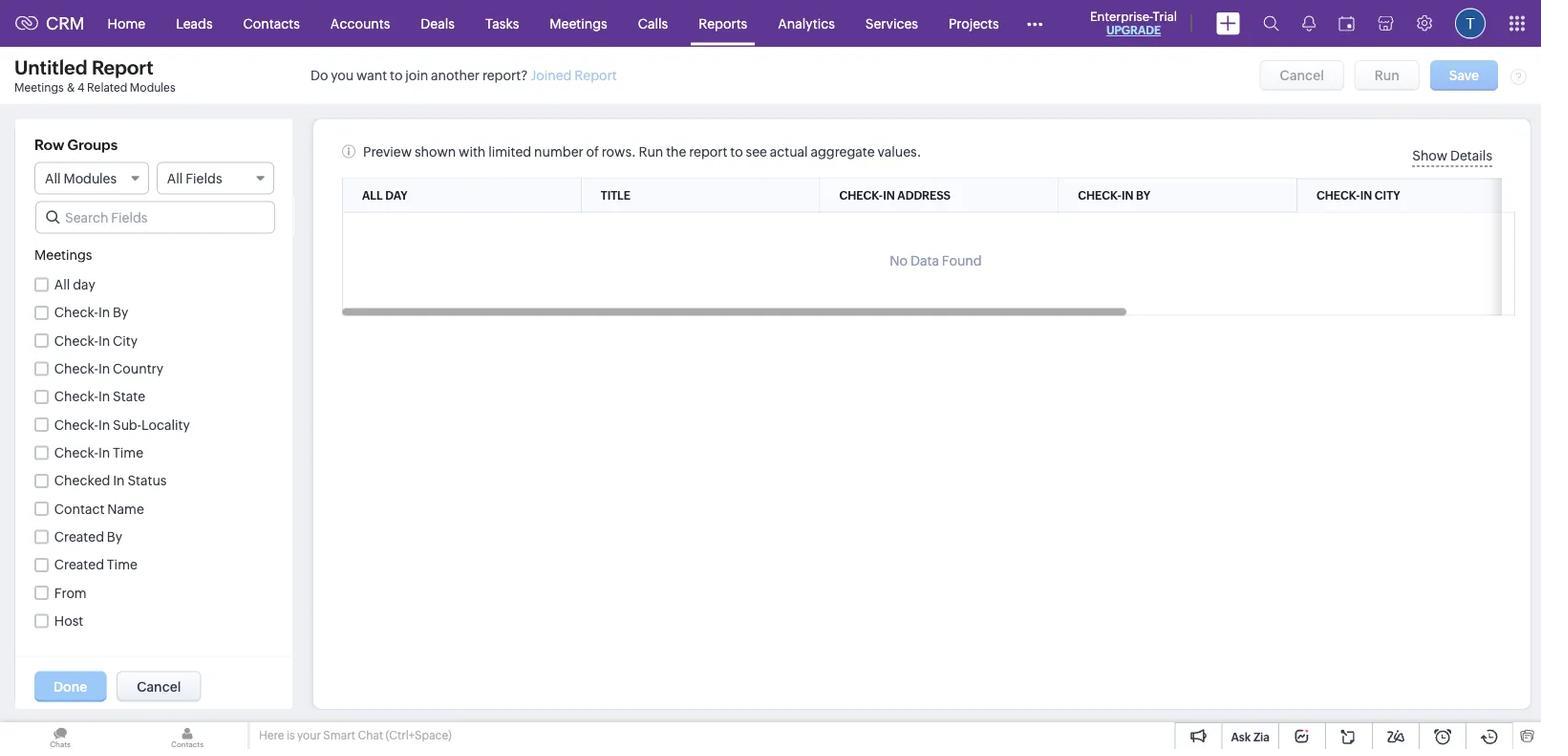 Task type: locate. For each thing, give the bounding box(es) containing it.
created by
[[54, 529, 122, 545]]

ask
[[1231, 731, 1251, 743]]

column groups
[[34, 534, 142, 551]]

name down the "checked in status"
[[107, 501, 144, 517]]

2 row from the top
[[34, 477, 64, 494]]

no for no group selected
[[34, 561, 52, 576]]

groups up contact name
[[67, 477, 118, 494]]

0 vertical spatial row
[[34, 137, 64, 153]]

meetings down the all modules
[[34, 247, 92, 262]]

2 vertical spatial selected
[[107, 622, 163, 637]]

run button
[[1355, 60, 1420, 91]]

0 vertical spatial cancel button
[[1260, 60, 1344, 91]]

row
[[34, 137, 64, 153], [34, 477, 64, 494]]

deals link
[[405, 0, 470, 46]]

contact name
[[54, 501, 144, 517]]

aggregate
[[811, 144, 875, 159]]

your
[[297, 729, 321, 742]]

0 vertical spatial group
[[55, 500, 94, 515]]

row for row groups
[[34, 137, 64, 153]]

0 vertical spatial created
[[54, 529, 104, 545]]

1 vertical spatial row
[[34, 477, 64, 494]]

calendar image
[[1339, 16, 1355, 31]]

0 vertical spatial column
[[34, 534, 88, 551]]

report?
[[482, 68, 528, 83]]

search element
[[1252, 0, 1291, 47]]

run left the
[[639, 144, 663, 159]]

created down the contact
[[54, 529, 104, 545]]

no left host
[[34, 622, 52, 637]]

modules down row groups
[[63, 171, 117, 186]]

groups
[[67, 137, 118, 153], [67, 477, 118, 494], [92, 534, 142, 551]]

reports
[[699, 16, 747, 31]]

leads link
[[161, 0, 228, 46]]

no left the contact
[[34, 500, 52, 515]]

deals
[[421, 16, 455, 31]]

no data found
[[890, 253, 982, 268]]

1 created from the top
[[54, 529, 104, 545]]

meetings left the calls "link"
[[550, 16, 607, 31]]

check-in state
[[54, 389, 145, 404]]

1 vertical spatial to
[[730, 144, 743, 159]]

modules
[[130, 81, 175, 94], [63, 171, 117, 186]]

day
[[385, 189, 408, 202], [385, 189, 408, 202], [73, 238, 96, 253], [73, 277, 95, 292]]

column down "aggregate"
[[55, 622, 105, 637]]

selected up aggregate columns on the left of page
[[97, 561, 152, 576]]

meetings link
[[534, 0, 623, 46]]

selected down aggregate columns on the left of page
[[107, 622, 163, 637]]

tab panel containing columns
[[25, 205, 283, 637]]

0 horizontal spatial modules
[[63, 171, 117, 186]]

column
[[34, 534, 88, 551], [55, 622, 105, 637]]

group up from on the bottom of page
[[55, 561, 94, 576]]

no
[[890, 253, 908, 268], [34, 500, 52, 515], [34, 561, 52, 576], [34, 622, 52, 637]]

contacts
[[243, 16, 300, 31]]

of
[[586, 144, 599, 159]]

upgrade
[[1106, 24, 1161, 37]]

city
[[1375, 189, 1400, 202], [1375, 189, 1400, 202], [113, 333, 138, 348], [113, 353, 138, 368]]

1 horizontal spatial columns
[[110, 595, 171, 612]]

meetings down "untitled"
[[14, 81, 64, 94]]

last name
[[54, 410, 119, 425]]

modules down report
[[130, 81, 175, 94]]

shown
[[415, 144, 456, 159]]

0 vertical spatial name
[[83, 410, 119, 425]]

contact
[[54, 501, 105, 517]]

0 vertical spatial modules
[[130, 81, 175, 94]]

enterprise-
[[1090, 9, 1153, 23]]

row for row groups no group selected
[[34, 477, 64, 494]]

0 vertical spatial meetings
[[550, 16, 607, 31]]

1 horizontal spatial to
[[730, 144, 743, 159]]

with
[[459, 144, 486, 159]]

smart
[[323, 729, 355, 742]]

aggregate
[[34, 595, 107, 612]]

cancel button down signals element at the top of page
[[1260, 60, 1344, 91]]

columns up the no column selected
[[110, 595, 171, 612]]

0 horizontal spatial to
[[390, 68, 403, 83]]

another
[[431, 68, 480, 83]]

1 vertical spatial created
[[54, 557, 104, 573]]

column down the contact
[[34, 534, 88, 551]]

host
[[54, 613, 83, 629]]

row up the all modules
[[34, 137, 64, 153]]

name for last name
[[83, 410, 119, 425]]

1 horizontal spatial cancel button
[[1260, 60, 1344, 91]]

all
[[45, 171, 61, 186], [167, 171, 183, 186], [362, 189, 383, 202], [362, 189, 383, 202], [54, 238, 70, 253], [54, 277, 70, 292]]

group inside row groups no group selected
[[55, 500, 94, 515]]

time down column groups
[[107, 557, 137, 573]]

run
[[1375, 68, 1400, 83], [639, 144, 663, 159]]

run left the save button
[[1375, 68, 1400, 83]]

to left "see"
[[730, 144, 743, 159]]

meetings
[[550, 16, 607, 31], [14, 81, 64, 94], [34, 247, 92, 262]]

cancel button
[[1260, 60, 1344, 91], [117, 671, 201, 702]]

profile element
[[1444, 0, 1497, 46]]

0 vertical spatial cancel
[[1280, 68, 1324, 83]]

0 vertical spatial time
[[113, 445, 143, 460]]

values.
[[878, 144, 921, 159]]

created for created by
[[54, 529, 104, 545]]

more
[[138, 442, 170, 458]]

0 horizontal spatial cancel
[[137, 679, 181, 694]]

All Fields field
[[157, 162, 274, 194]]

0 vertical spatial groups
[[67, 137, 118, 153]]

title
[[601, 189, 631, 202], [601, 189, 631, 202], [54, 267, 81, 282], [87, 381, 114, 397]]

check-in city inside tab panel
[[54, 353, 138, 368]]

0 vertical spatial selected
[[97, 500, 152, 515]]

here is your smart chat (ctrl+space)
[[259, 729, 452, 742]]

1 horizontal spatial run
[[1375, 68, 1400, 83]]

1 vertical spatial cancel button
[[117, 671, 201, 702]]

1 vertical spatial modules
[[63, 171, 117, 186]]

report
[[92, 56, 153, 78]]

name down check-in state
[[83, 410, 119, 425]]

cancel down signals element at the top of page
[[1280, 68, 1324, 83]]

0 horizontal spatial cancel button
[[117, 671, 201, 702]]

groups up created time
[[92, 534, 142, 551]]

cancel button up the contacts image
[[117, 671, 201, 702]]

name for contact name
[[107, 501, 144, 517]]

1 group from the top
[[55, 500, 94, 515]]

group
[[55, 500, 94, 515], [55, 561, 94, 576]]

reports link
[[683, 0, 763, 46]]

check-
[[1317, 189, 1360, 202], [1317, 189, 1360, 202], [839, 189, 883, 202], [839, 189, 883, 202], [1078, 189, 1122, 202], [1078, 189, 1122, 202], [54, 295, 98, 311], [54, 305, 98, 320], [54, 324, 98, 339], [54, 333, 98, 348], [54, 353, 98, 368], [54, 361, 98, 376], [54, 389, 98, 404], [54, 417, 98, 432], [54, 445, 98, 460]]

actual
[[770, 144, 808, 159]]

selected
[[97, 500, 152, 515], [97, 561, 152, 576], [107, 622, 163, 637]]

crm link
[[15, 14, 85, 33]]

profile image
[[1455, 8, 1486, 39]]

1 horizontal spatial cancel
[[1280, 68, 1324, 83]]

0 horizontal spatial columns
[[34, 205, 96, 222]]

meetings inside the untitled report meetings & 4 related modules
[[14, 81, 64, 94]]

created time
[[54, 557, 137, 573]]

to left join
[[390, 68, 403, 83]]

group down the checked
[[55, 500, 94, 515]]

no up "aggregate"
[[34, 561, 52, 576]]

groups for column groups
[[92, 534, 142, 551]]

1 vertical spatial name
[[107, 501, 144, 517]]

0 vertical spatial columns
[[34, 205, 96, 222]]

groups up all modules field
[[67, 137, 118, 153]]

2 vertical spatial groups
[[92, 534, 142, 551]]

home
[[108, 16, 145, 31]]

is
[[287, 729, 295, 742]]

1 row from the top
[[34, 137, 64, 153]]

last
[[54, 410, 80, 425]]

columns
[[34, 205, 96, 222], [110, 595, 171, 612]]

0 vertical spatial run
[[1375, 68, 1400, 83]]

leads
[[176, 16, 213, 31]]

groups inside row groups no group selected
[[67, 477, 118, 494]]

in
[[1360, 189, 1372, 202], [1360, 189, 1372, 202], [883, 189, 895, 202], [883, 189, 895, 202], [1122, 189, 1134, 202], [1122, 189, 1134, 202], [98, 295, 110, 311], [98, 305, 110, 320], [98, 324, 110, 339], [98, 333, 110, 348], [98, 353, 110, 368], [98, 361, 110, 376], [98, 389, 110, 404], [98, 417, 110, 432], [98, 445, 110, 460], [113, 473, 125, 488]]

tab list
[[25, 148, 283, 183]]

row inside row groups no group selected
[[34, 477, 64, 494]]

search image
[[1263, 15, 1280, 32]]

selected down the "checked in status"
[[97, 500, 152, 515]]

1 vertical spatial meetings
[[14, 81, 64, 94]]

0 vertical spatial to
[[390, 68, 403, 83]]

no column selected
[[34, 622, 163, 637]]

no left data
[[890, 253, 908, 268]]

1 vertical spatial group
[[55, 561, 94, 576]]

selected for groups
[[97, 561, 152, 576]]

time down sub-
[[113, 445, 143, 460]]

state
[[113, 389, 145, 404]]

show details
[[1413, 148, 1493, 163]]

1 vertical spatial columns
[[110, 595, 171, 612]]

status
[[127, 473, 167, 488]]

row up the contact
[[34, 477, 64, 494]]

1 horizontal spatial modules
[[130, 81, 175, 94]]

selected inside row groups no group selected
[[97, 500, 152, 515]]

check-in city
[[1317, 189, 1400, 202], [1317, 189, 1400, 202], [54, 333, 138, 348], [54, 353, 138, 368]]

2 created from the top
[[54, 557, 104, 573]]

untitled report meetings & 4 related modules
[[14, 56, 175, 94]]

cancel up the contacts image
[[137, 679, 181, 694]]

see
[[746, 144, 767, 159]]

created down column groups
[[54, 557, 104, 573]]

columns down the all modules
[[34, 205, 96, 222]]

time
[[113, 445, 143, 460], [107, 557, 137, 573]]

1 vertical spatial groups
[[67, 477, 118, 494]]

0 horizontal spatial run
[[639, 144, 663, 159]]

check-in by
[[1078, 189, 1151, 202], [1078, 189, 1151, 202], [54, 305, 128, 320], [54, 324, 128, 339]]

tab panel
[[25, 205, 283, 637]]

created
[[54, 529, 104, 545], [54, 557, 104, 573]]

1 vertical spatial selected
[[97, 561, 152, 576]]

details
[[1451, 148, 1493, 163]]



Task type: describe. For each thing, give the bounding box(es) containing it.
row groups no group selected
[[34, 477, 152, 515]]

sub-
[[113, 417, 141, 432]]

(ctrl+space)
[[386, 729, 452, 742]]

created for created time
[[54, 557, 104, 573]]

here
[[259, 729, 284, 742]]

create menu image
[[1216, 12, 1240, 35]]

the
[[666, 144, 687, 159]]

no for no column selected
[[34, 622, 52, 637]]

preview shown with limited number of rows. run the report to see actual aggregate values.
[[363, 144, 921, 159]]

projects link
[[934, 0, 1014, 46]]

home link
[[92, 0, 161, 46]]

country
[[113, 361, 164, 376]]

4
[[77, 81, 85, 94]]

services link
[[850, 0, 934, 46]]

rows.
[[602, 144, 636, 159]]

projects
[[949, 16, 999, 31]]

1 vertical spatial column
[[55, 622, 105, 637]]

services
[[866, 16, 918, 31]]

signals element
[[1291, 0, 1327, 47]]

selected for columns
[[107, 622, 163, 637]]

note title
[[54, 381, 114, 397]]

aggregate columns
[[34, 595, 171, 612]]

groups for row groups
[[67, 137, 118, 153]]

join
[[405, 68, 428, 83]]

accounts
[[330, 16, 390, 31]]

do
[[311, 68, 328, 83]]

all fields
[[167, 171, 222, 186]]

fields
[[186, 171, 222, 186]]

1 vertical spatial cancel
[[137, 679, 181, 694]]

do you want to join another report?
[[311, 68, 528, 83]]

&
[[67, 81, 75, 94]]

crm
[[46, 14, 85, 33]]

all modules
[[45, 171, 117, 186]]

save button
[[1430, 60, 1498, 91]]

report
[[689, 144, 728, 159]]

tasks
[[485, 16, 519, 31]]

calls
[[638, 16, 668, 31]]

check-in country
[[54, 361, 164, 376]]

checked in status
[[54, 473, 167, 488]]

2 group from the top
[[55, 561, 94, 576]]

chats image
[[0, 722, 120, 749]]

contacts link
[[228, 0, 315, 46]]

modules inside the untitled report meetings & 4 related modules
[[130, 81, 175, 94]]

accounts link
[[315, 0, 405, 46]]

All Modules field
[[34, 162, 149, 194]]

zia
[[1254, 731, 1270, 743]]

no group selected
[[34, 561, 152, 576]]

checked
[[54, 473, 110, 488]]

show
[[1413, 148, 1448, 163]]

data
[[911, 253, 939, 268]]

limited
[[488, 144, 532, 159]]

preview
[[363, 144, 412, 159]]

tasks link
[[470, 0, 534, 46]]

check-in time
[[54, 445, 143, 460]]

locality
[[141, 417, 190, 432]]

ask zia
[[1231, 731, 1270, 743]]

you
[[331, 68, 354, 83]]

run inside button
[[1375, 68, 1400, 83]]

enterprise-trial upgrade
[[1090, 9, 1177, 37]]

all inside tab panel
[[54, 238, 70, 253]]

2 vertical spatial meetings
[[34, 247, 92, 262]]

related
[[87, 81, 128, 94]]

analytics
[[778, 16, 835, 31]]

trial
[[1153, 9, 1177, 23]]

check-in sub-locality
[[54, 417, 190, 432]]

chat
[[358, 729, 383, 742]]

analytics link
[[763, 0, 850, 46]]

untitled
[[14, 56, 87, 78]]

contacts image
[[127, 722, 247, 749]]

1 vertical spatial run
[[639, 144, 663, 159]]

calls link
[[623, 0, 683, 46]]

row groups
[[34, 137, 118, 153]]

Search Fields text field
[[36, 202, 274, 233]]

save
[[1449, 68, 1479, 83]]

1 vertical spatial time
[[107, 557, 137, 573]]

create menu element
[[1205, 0, 1252, 46]]

no inside row groups no group selected
[[34, 500, 52, 515]]

no for no data found
[[890, 253, 908, 268]]

groups for row groups no group selected
[[67, 477, 118, 494]]

from
[[54, 585, 87, 601]]

number
[[534, 144, 584, 159]]

found
[[942, 253, 982, 268]]

modules inside field
[[63, 171, 117, 186]]

signals image
[[1302, 15, 1316, 32]]

note
[[54, 381, 85, 397]]

Other Modules field
[[1014, 8, 1055, 39]]



Task type: vqa. For each thing, say whether or not it's contained in the screenshot.
THE CREATE TV CHANNEL Link
no



